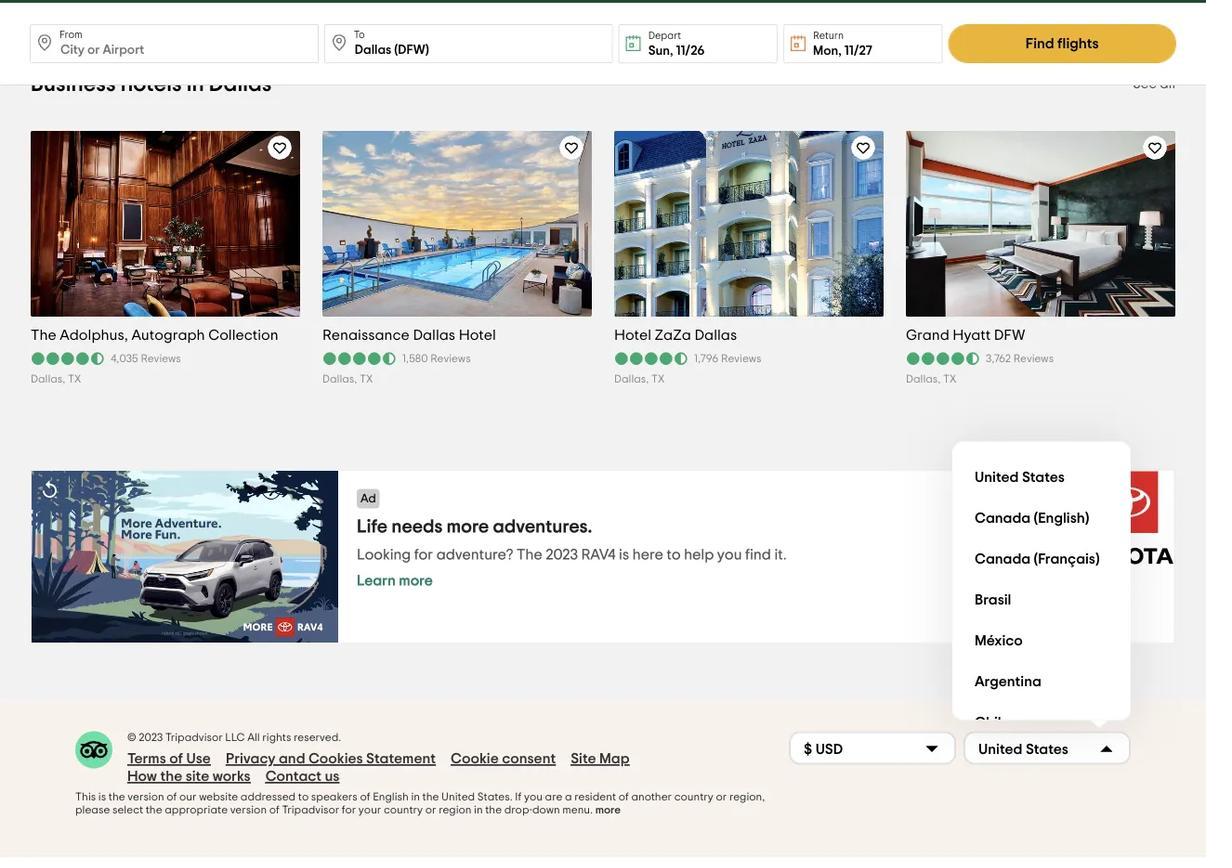 Task type: vqa. For each thing, say whether or not it's contained in the screenshot.
second 'Show Prices' 'BUTTON' from the top of the page
no



Task type: describe. For each thing, give the bounding box(es) containing it.
0 horizontal spatial version
[[128, 793, 164, 804]]

appropriate
[[165, 806, 228, 817]]

méxico link
[[967, 621, 1116, 662]]

canada for canada (english)
[[975, 511, 1031, 526]]

the left drop- on the left
[[485, 806, 502, 817]]

depart
[[648, 31, 681, 41]]

$ usd button
[[789, 732, 956, 766]]

business
[[31, 74, 116, 96]]

see all link
[[1133, 78, 1175, 92]]

$
[[804, 743, 812, 757]]

states for united states popup button at the right bottom of page
[[1026, 743, 1069, 757]]

more
[[595, 806, 621, 817]]

hyatt
[[953, 329, 991, 343]]

the right is on the bottom left
[[109, 793, 125, 804]]

return
[[813, 31, 844, 41]]

2 vertical spatial states
[[477, 793, 510, 804]]

1 horizontal spatial or
[[716, 793, 727, 804]]

consent
[[502, 752, 556, 767]]

zaza
[[655, 329, 691, 343]]

the adolphus, autograph collection image
[[26, 132, 305, 317]]

grand hyatt dfw image
[[901, 132, 1181, 317]]

1 horizontal spatial dallas
[[413, 329, 455, 343]]

méxico
[[975, 634, 1023, 649]]

canada (français) link
[[967, 539, 1116, 580]]

cookies
[[308, 752, 363, 767]]

a
[[565, 793, 572, 804]]

contact us
[[265, 770, 339, 785]]

of up more button
[[619, 793, 629, 804]]

united states link
[[967, 457, 1116, 498]]

3,762 reviews
[[986, 354, 1054, 365]]

cookie consent button
[[451, 751, 556, 769]]

privacy and cookies statement link
[[226, 751, 436, 769]]

site map how the site works
[[127, 752, 630, 785]]

region,
[[729, 793, 765, 804]]

0 vertical spatial tripadvisor
[[165, 733, 223, 744]]

for
[[342, 806, 356, 817]]

hotel zaza dallas
[[614, 329, 737, 343]]

autograph
[[131, 329, 205, 343]]

the up region
[[422, 793, 439, 804]]

all
[[247, 733, 260, 744]]

cookie consent
[[451, 752, 556, 767]]

cookie
[[451, 752, 499, 767]]

hotel zaza dallas image
[[614, 50, 884, 399]]

hotels
[[121, 74, 182, 96]]

reviews for dfw
[[1014, 354, 1054, 365]]

contact
[[265, 770, 322, 785]]

united states button
[[964, 732, 1131, 766]]

grand hyatt dfw
[[906, 329, 1025, 343]]

©
[[127, 733, 136, 744]]

dallas, tx for the
[[31, 375, 81, 386]]

adolphus,
[[60, 329, 128, 343]]

(english)
[[1034, 511, 1089, 526]]

dallas, for grand
[[906, 375, 941, 386]]

is
[[98, 793, 106, 804]]

our
[[179, 793, 197, 804]]

1,580 reviews
[[402, 354, 471, 365]]

11/27
[[844, 45, 872, 58]]

2 horizontal spatial dallas
[[695, 329, 737, 343]]

4,035
[[111, 354, 138, 365]]

brasil
[[975, 593, 1011, 608]]

advertisement region
[[31, 470, 1175, 645]]

works
[[213, 770, 251, 785]]

united for united states link
[[975, 470, 1019, 485]]

dallas, tx for grand
[[906, 375, 957, 386]]

in inside . if you are a resident of another country or region, please select the appropriate version of tripadvisor for your country or region in the drop-down menu.
[[474, 806, 483, 817]]

the inside site map how the site works
[[160, 770, 182, 785]]

terms of use
[[127, 752, 211, 767]]

1,796
[[694, 354, 719, 365]]

if
[[515, 793, 522, 804]]

statement
[[366, 752, 436, 767]]

the
[[31, 329, 56, 343]]

4,035 reviews
[[111, 354, 181, 365]]

1 hotel from the left
[[459, 329, 496, 343]]

english
[[373, 793, 409, 804]]

1 horizontal spatial in
[[411, 793, 420, 804]]

return mon, 11/27
[[813, 31, 872, 58]]

argentina link
[[967, 662, 1116, 703]]

us
[[325, 770, 339, 785]]

renaissance dallas hotel link
[[322, 327, 592, 345]]

how the site works link
[[127, 769, 251, 786]]

terms
[[127, 752, 166, 767]]

down
[[532, 806, 560, 817]]

reviews for autograph
[[141, 354, 181, 365]]

chile
[[975, 716, 1010, 731]]

renaissance dallas hotel image
[[318, 132, 596, 317]]

all
[[1160, 78, 1175, 92]]

how
[[127, 770, 157, 785]]

you
[[524, 793, 543, 804]]

version inside . if you are a resident of another country or region, please select the appropriate version of tripadvisor for your country or region in the drop-down menu.
[[230, 806, 267, 817]]

this
[[75, 793, 96, 804]]

llc
[[225, 733, 245, 744]]

terms of use link
[[127, 751, 211, 769]]

reviews for hotel
[[430, 354, 471, 365]]

business hotels in dallas link
[[31, 74, 272, 96]]

from
[[59, 30, 82, 40]]

canada (français)
[[975, 552, 1100, 567]]

addressed
[[240, 793, 296, 804]]

© 2023 tripadvisor llc all rights reserved.
[[127, 733, 341, 744]]

business hotels in dallas
[[31, 74, 272, 96]]

tx for hotel
[[651, 375, 665, 386]]



Task type: locate. For each thing, give the bounding box(es) containing it.
1 vertical spatial version
[[230, 806, 267, 817]]

City or Airport text field
[[324, 24, 613, 63]]

2 tx from the left
[[360, 375, 373, 386]]

hotel left zaza
[[614, 329, 651, 343]]

of up how the site works link
[[169, 752, 183, 767]]

resident
[[574, 793, 616, 804]]

canada for canada (français)
[[975, 552, 1031, 567]]

0 horizontal spatial tripadvisor
[[165, 733, 223, 744]]

menu
[[952, 442, 1131, 744]]

grand hyatt dfw link
[[906, 327, 1175, 345]]

tripadvisor down to
[[282, 806, 339, 817]]

this is the version of our website addressed to speakers of english in the united states
[[75, 793, 510, 804]]

united states for united states link
[[975, 470, 1065, 485]]

4 reviews from the left
[[1014, 354, 1054, 365]]

1 vertical spatial united states
[[978, 743, 1069, 757]]

0 vertical spatial united states
[[975, 470, 1065, 485]]

dallas down city or airport text box
[[209, 74, 272, 96]]

states left if
[[477, 793, 510, 804]]

of left our
[[167, 793, 177, 804]]

City or Airport text field
[[30, 24, 319, 63]]

site
[[186, 770, 209, 785]]

0 vertical spatial united
[[975, 470, 1019, 485]]

united up canada (english)
[[975, 470, 1019, 485]]

tripadvisor inside . if you are a resident of another country or region, please select the appropriate version of tripadvisor for your country or region in the drop-down menu.
[[282, 806, 339, 817]]

use
[[186, 752, 211, 767]]

reviews for dallas
[[721, 354, 762, 365]]

1 vertical spatial country
[[384, 806, 423, 817]]

0 vertical spatial canada
[[975, 511, 1031, 526]]

dallas, tx down the
[[31, 375, 81, 386]]

reviews down the adolphus, autograph collection link
[[141, 354, 181, 365]]

version down the addressed
[[230, 806, 267, 817]]

sun,
[[648, 45, 673, 58]]

states
[[1022, 470, 1065, 485], [1026, 743, 1069, 757], [477, 793, 510, 804]]

reserved.
[[294, 733, 341, 744]]

0 horizontal spatial hotel
[[459, 329, 496, 343]]

2 dallas, from the left
[[322, 375, 357, 386]]

in right region
[[474, 806, 483, 817]]

1 tx from the left
[[68, 375, 81, 386]]

. if you are a resident of another country or region, please select the appropriate version of tripadvisor for your country or region in the drop-down menu.
[[75, 793, 765, 817]]

4 dallas, tx from the left
[[906, 375, 957, 386]]

site
[[571, 752, 596, 767]]

tx down grand hyatt dfw
[[943, 375, 957, 386]]

dallas, for renaissance
[[322, 375, 357, 386]]

3 dallas, tx from the left
[[614, 375, 665, 386]]

and
[[279, 752, 305, 767]]

country right another
[[674, 793, 714, 804]]

the adolphus, autograph collection link
[[31, 327, 300, 345]]

another
[[631, 793, 672, 804]]

see all
[[1133, 78, 1175, 92]]

privacy and cookies statement
[[226, 752, 436, 767]]

0 vertical spatial version
[[128, 793, 164, 804]]

the adolphus, autograph collection
[[31, 329, 279, 343]]

1 vertical spatial tripadvisor
[[282, 806, 339, 817]]

0 vertical spatial in
[[186, 74, 204, 96]]

tx down adolphus,
[[68, 375, 81, 386]]

1,796 reviews
[[694, 354, 762, 365]]

united up region
[[441, 793, 475, 804]]

3 dallas, from the left
[[614, 375, 649, 386]]

find flights button
[[948, 24, 1176, 63]]

2 horizontal spatial in
[[474, 806, 483, 817]]

1 vertical spatial canada
[[975, 552, 1031, 567]]

dallas
[[209, 74, 272, 96], [413, 329, 455, 343], [695, 329, 737, 343]]

reviews
[[141, 354, 181, 365], [430, 354, 471, 365], [721, 354, 762, 365], [1014, 354, 1054, 365]]

1 vertical spatial or
[[425, 806, 436, 817]]

3 tx from the left
[[651, 375, 665, 386]]

1,580
[[402, 354, 428, 365]]

united states for united states popup button at the right bottom of page
[[978, 743, 1069, 757]]

or left region, on the bottom of the page
[[716, 793, 727, 804]]

reviews down hotel zaza dallas link
[[721, 354, 762, 365]]

tripadvisor up use
[[165, 733, 223, 744]]

united states down chile
[[978, 743, 1069, 757]]

2 dallas, tx from the left
[[322, 375, 373, 386]]

canada inside canada (english) 'link'
[[975, 511, 1031, 526]]

dallas, for the
[[31, 375, 65, 386]]

2 hotel from the left
[[614, 329, 651, 343]]

1 horizontal spatial country
[[674, 793, 714, 804]]

hotel up 1,580 reviews
[[459, 329, 496, 343]]

rights
[[262, 733, 291, 744]]

canada up brasil
[[975, 552, 1031, 567]]

dallas, down the
[[31, 375, 65, 386]]

country down english
[[384, 806, 423, 817]]

united inside popup button
[[978, 743, 1023, 757]]

2 vertical spatial united
[[441, 793, 475, 804]]

collection
[[208, 329, 279, 343]]

more button
[[595, 805, 621, 818]]

$ usd
[[804, 743, 843, 757]]

brasil link
[[967, 580, 1116, 621]]

1 vertical spatial in
[[411, 793, 420, 804]]

in right english
[[411, 793, 420, 804]]

1 canada from the top
[[975, 511, 1031, 526]]

tx for grand
[[943, 375, 957, 386]]

1 vertical spatial united
[[978, 743, 1023, 757]]

.
[[510, 793, 513, 804]]

(français)
[[1034, 552, 1100, 567]]

2 canada from the top
[[975, 552, 1031, 567]]

1 horizontal spatial tripadvisor
[[282, 806, 339, 817]]

tripadvisor
[[165, 733, 223, 744], [282, 806, 339, 817]]

tx for the
[[68, 375, 81, 386]]

version down how
[[128, 793, 164, 804]]

dallas, tx down the renaissance
[[322, 375, 373, 386]]

1 reviews from the left
[[141, 354, 181, 365]]

tx down zaza
[[651, 375, 665, 386]]

dallas, tx down zaza
[[614, 375, 665, 386]]

speakers
[[311, 793, 358, 804]]

1 horizontal spatial hotel
[[614, 329, 651, 343]]

hotel zaza dallas link
[[614, 327, 884, 345]]

3 reviews from the left
[[721, 354, 762, 365]]

dallas, tx
[[31, 375, 81, 386], [322, 375, 373, 386], [614, 375, 665, 386], [906, 375, 957, 386]]

contact us link
[[265, 769, 339, 786]]

renaissance dallas hotel
[[322, 329, 496, 343]]

0 horizontal spatial country
[[384, 806, 423, 817]]

0 horizontal spatial or
[[425, 806, 436, 817]]

are
[[545, 793, 563, 804]]

drop-
[[504, 806, 532, 817]]

find flights
[[1026, 36, 1099, 51]]

states up canada (english) 'link'
[[1022, 470, 1065, 485]]

the
[[160, 770, 182, 785], [109, 793, 125, 804], [422, 793, 439, 804], [146, 806, 162, 817], [485, 806, 502, 817]]

states down argentina link
[[1026, 743, 1069, 757]]

reviews down renaissance dallas hotel link
[[430, 354, 471, 365]]

2023
[[139, 733, 163, 744]]

united for united states popup button at the right bottom of page
[[978, 743, 1023, 757]]

1 dallas, tx from the left
[[31, 375, 81, 386]]

states inside popup button
[[1026, 743, 1069, 757]]

or left region
[[425, 806, 436, 817]]

canada up canada (français)
[[975, 511, 1031, 526]]

0 vertical spatial or
[[716, 793, 727, 804]]

canada inside canada (français) link
[[975, 552, 1031, 567]]

in right hotels
[[186, 74, 204, 96]]

privacy
[[226, 752, 276, 767]]

please
[[75, 806, 110, 817]]

in
[[186, 74, 204, 96], [411, 793, 420, 804], [474, 806, 483, 817]]

dfw
[[994, 329, 1025, 343]]

canada (english)
[[975, 511, 1089, 526]]

see
[[1133, 78, 1157, 92]]

mon,
[[813, 45, 842, 58]]

flights
[[1058, 36, 1099, 51]]

0 horizontal spatial in
[[186, 74, 204, 96]]

site map link
[[571, 751, 630, 769]]

tx down the renaissance
[[360, 375, 373, 386]]

tx
[[68, 375, 81, 386], [360, 375, 373, 386], [651, 375, 665, 386], [943, 375, 957, 386]]

the right "select"
[[146, 806, 162, 817]]

region
[[439, 806, 472, 817]]

depart sun, 11/26
[[648, 31, 705, 58]]

dallas up 1,580 reviews
[[413, 329, 455, 343]]

to
[[354, 30, 365, 40]]

united states up canada (english)
[[975, 470, 1065, 485]]

tx for renaissance
[[360, 375, 373, 386]]

or
[[716, 793, 727, 804], [425, 806, 436, 817]]

dallas, for hotel
[[614, 375, 649, 386]]

2 reviews from the left
[[430, 354, 471, 365]]

0 horizontal spatial dallas
[[209, 74, 272, 96]]

4 tx from the left
[[943, 375, 957, 386]]

11/26
[[676, 45, 705, 58]]

united down chile
[[978, 743, 1023, 757]]

4 dallas, from the left
[[906, 375, 941, 386]]

of down the addressed
[[269, 806, 280, 817]]

1 horizontal spatial version
[[230, 806, 267, 817]]

hotel
[[459, 329, 496, 343], [614, 329, 651, 343]]

dallas, down hotel zaza dallas
[[614, 375, 649, 386]]

1 vertical spatial states
[[1026, 743, 1069, 757]]

dallas, tx down grand
[[906, 375, 957, 386]]

website
[[199, 793, 238, 804]]

find
[[1026, 36, 1054, 51]]

dallas, down grand
[[906, 375, 941, 386]]

map
[[599, 752, 630, 767]]

menu containing united states
[[952, 442, 1131, 744]]

dallas, tx for hotel
[[614, 375, 665, 386]]

to
[[298, 793, 309, 804]]

dallas, down the renaissance
[[322, 375, 357, 386]]

0 vertical spatial states
[[1022, 470, 1065, 485]]

1 dallas, from the left
[[31, 375, 65, 386]]

2 vertical spatial in
[[474, 806, 483, 817]]

grand
[[906, 329, 950, 343]]

menu.
[[562, 806, 593, 817]]

reviews down grand hyatt dfw link
[[1014, 354, 1054, 365]]

united states inside popup button
[[978, 743, 1069, 757]]

renaissance
[[322, 329, 410, 343]]

dallas up 1,796
[[695, 329, 737, 343]]

3,762
[[986, 354, 1011, 365]]

states for united states link
[[1022, 470, 1065, 485]]

0 vertical spatial country
[[674, 793, 714, 804]]

the down terms of use
[[160, 770, 182, 785]]

of up your
[[360, 793, 370, 804]]

dallas, tx for renaissance
[[322, 375, 373, 386]]



